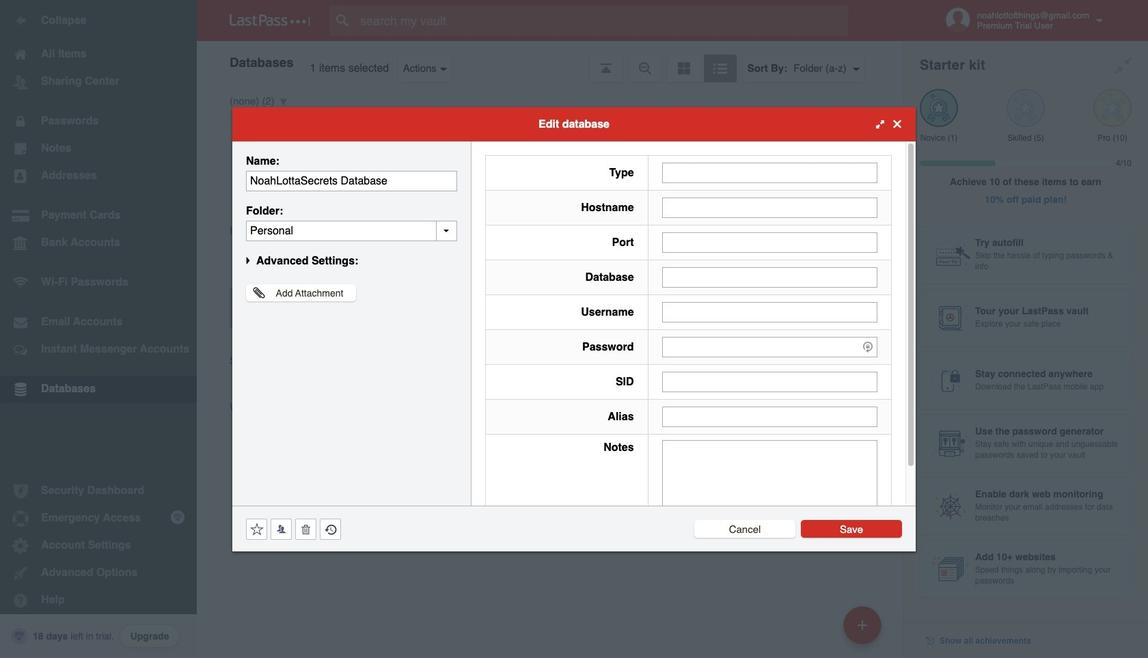 Task type: describe. For each thing, give the bounding box(es) containing it.
main navigation navigation
[[0, 0, 197, 658]]

new item navigation
[[839, 602, 890, 658]]



Task type: locate. For each thing, give the bounding box(es) containing it.
lastpass image
[[230, 14, 310, 27]]

dialog
[[232, 107, 916, 551]]

None password field
[[662, 337, 877, 357]]

vault options navigation
[[197, 41, 903, 82]]

Search search field
[[329, 5, 875, 36]]

search my vault text field
[[329, 5, 875, 36]]

None text field
[[662, 302, 877, 322], [662, 406, 877, 427], [662, 302, 877, 322], [662, 406, 877, 427]]

None text field
[[662, 162, 877, 183], [246, 171, 457, 191], [662, 197, 877, 218], [246, 220, 457, 241], [662, 232, 877, 253], [662, 267, 877, 287], [662, 371, 877, 392], [662, 440, 877, 524], [662, 162, 877, 183], [246, 171, 457, 191], [662, 197, 877, 218], [246, 220, 457, 241], [662, 232, 877, 253], [662, 267, 877, 287], [662, 371, 877, 392], [662, 440, 877, 524]]

new item image
[[858, 620, 867, 630]]



